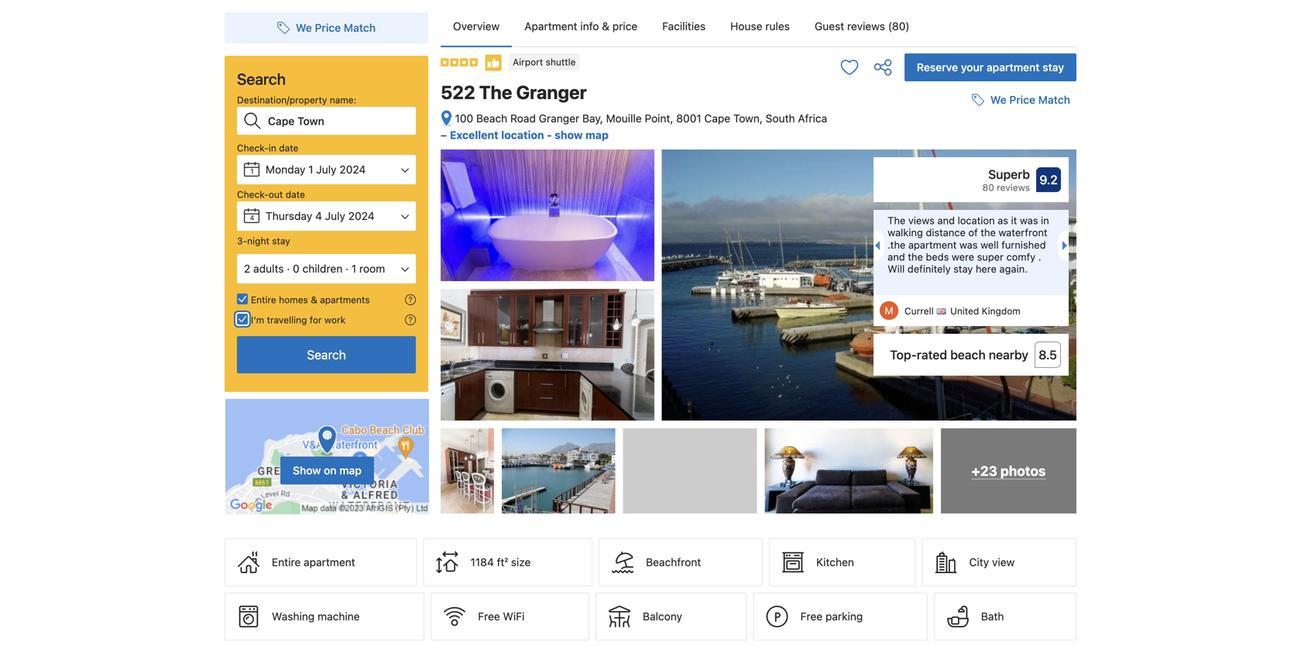 Task type: locate. For each thing, give the bounding box(es) containing it.
0 vertical spatial the
[[479, 81, 513, 103]]

2 vertical spatial stay
[[954, 263, 974, 275]]

travelling
[[267, 315, 307, 325]]

we down the reserve your apartment stay button
[[991, 94, 1007, 106]]

in up waterfront
[[1042, 215, 1050, 226]]

map down bay,
[[586, 129, 609, 142]]

1 vertical spatial the
[[888, 215, 906, 226]]

1 · from the left
[[287, 262, 290, 275]]

0 vertical spatial 2024
[[340, 163, 366, 176]]

1 vertical spatial entire
[[272, 556, 301, 569]]

0 horizontal spatial apartment
[[304, 556, 355, 569]]

entire inside button
[[272, 556, 301, 569]]

0 vertical spatial search
[[237, 70, 286, 88]]

valign  initial image
[[484, 53, 503, 72]]

free inside 'button'
[[478, 610, 500, 623]]

1 vertical spatial search
[[307, 348, 346, 362]]

apartment up the washing machine button
[[304, 556, 355, 569]]

1 vertical spatial price
[[1010, 94, 1036, 106]]

price inside search section
[[315, 21, 341, 34]]

0 vertical spatial july
[[316, 163, 337, 176]]

views
[[909, 215, 935, 226]]

4
[[315, 210, 322, 222], [250, 214, 255, 222]]

apartments
[[320, 294, 370, 305]]

guest
[[815, 20, 845, 33]]

room
[[360, 262, 385, 275]]

we price match up name:
[[296, 21, 376, 34]]

0 vertical spatial date
[[279, 143, 299, 153]]

1 vertical spatial we
[[991, 94, 1007, 106]]

work
[[325, 315, 346, 325]]

location down "road"
[[502, 129, 544, 142]]

2 adults · 0 children · 1 room button
[[237, 254, 416, 284]]

info
[[581, 20, 599, 33]]

0 horizontal spatial 4
[[250, 214, 255, 222]]

& for apartments
[[311, 294, 318, 305]]

granger inside the 100 beach road granger bay, mouille point, 8001 cape town, south africa – excellent location - show map
[[539, 112, 580, 125]]

the
[[479, 81, 513, 103], [888, 215, 906, 226]]

date
[[279, 143, 299, 153], [286, 189, 305, 200]]

we price match down the reserve your apartment stay button
[[991, 94, 1071, 106]]

1 horizontal spatial map
[[586, 129, 609, 142]]

+23 photos link
[[941, 429, 1077, 514]]

2024 down where are you going? field
[[340, 163, 366, 176]]

the up beach
[[479, 81, 513, 103]]

destination/property name:
[[237, 95, 357, 105]]

0 horizontal spatial we
[[296, 21, 312, 34]]

reviews left (80)
[[848, 20, 886, 33]]

check-in date
[[237, 143, 299, 153]]

apartment right your
[[987, 61, 1040, 74]]

· right children
[[346, 262, 349, 275]]

0 vertical spatial location
[[502, 129, 544, 142]]

0 vertical spatial we
[[296, 21, 312, 34]]

currell
[[905, 306, 934, 317]]

1 horizontal spatial apartment
[[909, 239, 957, 251]]

0 horizontal spatial map
[[340, 464, 362, 477]]

apartment inside the views and location as it was in walking distance of the waterfront .the apartment was well furnished and the beds were super comfy . will definitely stay here again.
[[909, 239, 957, 251]]

2024 for thursday 4 july 2024
[[348, 210, 375, 222]]

house rules
[[731, 20, 790, 33]]

show
[[555, 129, 583, 142]]

1 vertical spatial apartment
[[909, 239, 957, 251]]

check-out date
[[237, 189, 305, 200]]

· left 0
[[287, 262, 290, 275]]

1 vertical spatial stay
[[272, 236, 290, 246]]

kitchen button
[[770, 539, 916, 587]]

map inside search section
[[340, 464, 362, 477]]

2 horizontal spatial stay
[[1043, 61, 1065, 74]]

photos
[[1001, 463, 1046, 479]]

south
[[766, 112, 796, 125]]

1 vertical spatial reviews
[[997, 182, 1031, 193]]

was up waterfront
[[1020, 215, 1039, 226]]

kitchen
[[817, 556, 855, 569]]

match
[[344, 21, 376, 34], [1039, 94, 1071, 106]]

1 vertical spatial location
[[958, 215, 995, 226]]

0 horizontal spatial search
[[237, 70, 286, 88]]

entire up i'm
[[251, 294, 276, 305]]

2 check- from the top
[[237, 189, 269, 200]]

0 horizontal spatial price
[[315, 21, 341, 34]]

1184 ft² size
[[471, 556, 531, 569]]

price up name:
[[315, 21, 341, 34]]

bath
[[982, 610, 1005, 623]]

0 vertical spatial price
[[315, 21, 341, 34]]

i'm travelling for work
[[251, 315, 346, 325]]

1 horizontal spatial match
[[1039, 94, 1071, 106]]

1 free from the left
[[478, 610, 500, 623]]

was
[[1020, 215, 1039, 226], [960, 239, 978, 251]]

we price match inside search section
[[296, 21, 376, 34]]

and up distance on the right of page
[[938, 215, 955, 226]]

we
[[296, 21, 312, 34], [991, 94, 1007, 106]]

–
[[441, 129, 447, 142]]

0 vertical spatial check-
[[237, 143, 269, 153]]

check- down the monday
[[237, 189, 269, 200]]

0 horizontal spatial we price match
[[296, 21, 376, 34]]

& right info
[[602, 20, 610, 33]]

0 vertical spatial we price match
[[296, 21, 376, 34]]

1 vertical spatial we price match button
[[966, 86, 1077, 114]]

granger down airport shuttle
[[516, 81, 587, 103]]

0 vertical spatial the
[[981, 227, 996, 238]]

2 free from the left
[[801, 610, 823, 623]]

entire apartment button
[[225, 539, 417, 587]]

price down the reserve your apartment stay button
[[1010, 94, 1036, 106]]

parking
[[826, 610, 863, 623]]

1
[[309, 163, 314, 176], [251, 167, 254, 176], [352, 262, 357, 275]]

price
[[315, 21, 341, 34], [1010, 94, 1036, 106]]

0 horizontal spatial we price match button
[[271, 14, 382, 42]]

location up of
[[958, 215, 995, 226]]

0 vertical spatial granger
[[516, 81, 587, 103]]

1 vertical spatial 2024
[[348, 210, 375, 222]]

8.5 element
[[1035, 342, 1062, 368]]

in
[[269, 143, 277, 153], [1042, 215, 1050, 226]]

granger up show
[[539, 112, 580, 125]]

and up the will
[[888, 251, 906, 263]]

match up name:
[[344, 21, 376, 34]]

1 horizontal spatial ·
[[346, 262, 349, 275]]

0 horizontal spatial in
[[269, 143, 277, 153]]

1 left room
[[352, 262, 357, 275]]

1 check- from the top
[[237, 143, 269, 153]]

+23
[[972, 463, 998, 479]]

apartment inside button
[[987, 61, 1040, 74]]

we'll show you stays where you can have the entire place to yourself image
[[405, 294, 416, 305]]

& inside search section
[[311, 294, 318, 305]]

&
[[602, 20, 610, 33], [311, 294, 318, 305]]

date up the monday
[[279, 143, 299, 153]]

0 vertical spatial and
[[938, 215, 955, 226]]

match down the reserve your apartment stay button
[[1039, 94, 1071, 106]]

1 vertical spatial date
[[286, 189, 305, 200]]

shuttle
[[546, 57, 576, 67]]

homes
[[279, 294, 308, 305]]

we up destination/property name:
[[296, 21, 312, 34]]

free inside button
[[801, 610, 823, 623]]

entire for entire apartment
[[272, 556, 301, 569]]

entire homes & apartments
[[251, 294, 370, 305]]

2 vertical spatial apartment
[[304, 556, 355, 569]]

4 right thursday
[[315, 210, 322, 222]]

july right thursday
[[325, 210, 346, 222]]

1 horizontal spatial we price match button
[[966, 86, 1077, 114]]

facilities link
[[650, 6, 718, 46]]

free left wifi
[[478, 610, 500, 623]]

2 · from the left
[[346, 262, 349, 275]]

waterfront
[[999, 227, 1048, 238]]

stay inside search section
[[272, 236, 290, 246]]

july for 4
[[325, 210, 346, 222]]

0 horizontal spatial free
[[478, 610, 500, 623]]

check- up the monday
[[237, 143, 269, 153]]

definitely
[[908, 263, 951, 275]]

reviews
[[848, 20, 886, 33], [997, 182, 1031, 193]]

check- for in
[[237, 143, 269, 153]]

show on map
[[293, 464, 362, 477]]

2 horizontal spatial apartment
[[987, 61, 1040, 74]]

night
[[247, 236, 270, 246]]

1 horizontal spatial in
[[1042, 215, 1050, 226]]

search section
[[219, 0, 435, 515]]

scored 9.2 element
[[1037, 167, 1062, 192]]

80
[[983, 182, 995, 193]]

0 vertical spatial we price match button
[[271, 14, 382, 42]]

2024 up room
[[348, 210, 375, 222]]

1 down check-in date
[[251, 167, 254, 176]]

was down of
[[960, 239, 978, 251]]

0 horizontal spatial reviews
[[848, 20, 886, 33]]

0 vertical spatial stay
[[1043, 61, 1065, 74]]

100 beach road granger bay, mouille point, 8001 cape town, south africa – excellent location - show map
[[441, 112, 828, 142]]

2 horizontal spatial 1
[[352, 262, 357, 275]]

1 vertical spatial check-
[[237, 189, 269, 200]]

apartment
[[525, 20, 578, 33]]

3-
[[237, 236, 247, 246]]

we price match button down the reserve your apartment stay button
[[966, 86, 1077, 114]]

we price match
[[296, 21, 376, 34], [991, 94, 1071, 106]]

free for free parking
[[801, 610, 823, 623]]

name:
[[330, 95, 357, 105]]

top-rated beach nearby element
[[882, 346, 1029, 364]]

july for 1
[[316, 163, 337, 176]]

1 horizontal spatial was
[[1020, 215, 1039, 226]]

beach
[[477, 112, 508, 125]]

0 vertical spatial was
[[1020, 215, 1039, 226]]

2
[[244, 262, 251, 275]]

0 vertical spatial map
[[586, 129, 609, 142]]

ft²
[[497, 556, 508, 569]]

show on map button
[[225, 398, 430, 515], [281, 457, 374, 485]]

united kingdom
[[951, 306, 1021, 317]]

city view button
[[923, 539, 1077, 587]]

0 vertical spatial in
[[269, 143, 277, 153]]

the up definitely
[[908, 251, 924, 263]]

entire up the washing
[[272, 556, 301, 569]]

united
[[951, 306, 980, 317]]

0 horizontal spatial the
[[908, 251, 924, 263]]

1 horizontal spatial the
[[888, 215, 906, 226]]

1 vertical spatial match
[[1039, 94, 1071, 106]]

0 vertical spatial apartment
[[987, 61, 1040, 74]]

we'll show you stays where you can have the entire place to yourself image
[[405, 294, 416, 305]]

map right the on
[[340, 464, 362, 477]]

4 up night
[[250, 214, 255, 222]]

1 horizontal spatial stay
[[954, 263, 974, 275]]

0 vertical spatial &
[[602, 20, 610, 33]]

entire inside search section
[[251, 294, 276, 305]]

july right the monday
[[316, 163, 337, 176]]

0 horizontal spatial stay
[[272, 236, 290, 246]]

date for check-in date
[[279, 143, 299, 153]]

we price match button up name:
[[271, 14, 382, 42]]

1 vertical spatial we price match
[[991, 94, 1071, 106]]

0 horizontal spatial &
[[311, 294, 318, 305]]

location inside the 100 beach road granger bay, mouille point, 8001 cape town, south africa – excellent location - show map
[[502, 129, 544, 142]]

check- for out
[[237, 189, 269, 200]]

if you select this option, we'll show you popular business travel features like breakfast, wifi and free parking. image
[[405, 315, 416, 325], [405, 315, 416, 325]]

2 adults · 0 children · 1 room
[[244, 262, 385, 275]]

stay inside button
[[1043, 61, 1065, 74]]

0 horizontal spatial location
[[502, 129, 544, 142]]

stay inside the views and location as it was in walking distance of the waterfront .the apartment was well furnished and the beds were super comfy . will definitely stay here again.
[[954, 263, 974, 275]]

free left parking on the bottom of page
[[801, 610, 823, 623]]

in up the monday
[[269, 143, 277, 153]]

0 horizontal spatial ·
[[287, 262, 290, 275]]

1 horizontal spatial search
[[307, 348, 346, 362]]

1 horizontal spatial location
[[958, 215, 995, 226]]

1 vertical spatial &
[[311, 294, 318, 305]]

search down work
[[307, 348, 346, 362]]

search up destination/property
[[237, 70, 286, 88]]

0 horizontal spatial match
[[344, 21, 376, 34]]

1 horizontal spatial reviews
[[997, 182, 1031, 193]]

0 vertical spatial entire
[[251, 294, 276, 305]]

out
[[269, 189, 283, 200]]

1 vertical spatial july
[[325, 210, 346, 222]]

overview
[[453, 20, 500, 33]]

1 vertical spatial and
[[888, 251, 906, 263]]

balcony button
[[596, 593, 747, 641]]

comfy
[[1007, 251, 1036, 263]]

rated superb element
[[882, 165, 1031, 184]]

airport shuttle
[[513, 57, 576, 67]]

view
[[993, 556, 1015, 569]]

1 horizontal spatial free
[[801, 610, 823, 623]]

1 horizontal spatial &
[[602, 20, 610, 33]]

& up the for
[[311, 294, 318, 305]]

stay
[[1043, 61, 1065, 74], [272, 236, 290, 246], [954, 263, 974, 275]]

the up well
[[981, 227, 996, 238]]

0 horizontal spatial was
[[960, 239, 978, 251]]

1 vertical spatial map
[[340, 464, 362, 477]]

on
[[324, 464, 337, 477]]

1 right the monday
[[309, 163, 314, 176]]

1 vertical spatial granger
[[539, 112, 580, 125]]

the up walking
[[888, 215, 906, 226]]

1 vertical spatial in
[[1042, 215, 1050, 226]]

0 vertical spatial match
[[344, 21, 376, 34]]

entire
[[251, 294, 276, 305], [272, 556, 301, 569]]

house rules link
[[718, 6, 803, 46]]

0 horizontal spatial 1
[[251, 167, 254, 176]]

0 vertical spatial reviews
[[848, 20, 886, 33]]

in inside the views and location as it was in walking distance of the waterfront .the apartment was well furnished and the beds were super comfy . will definitely stay here again.
[[1042, 215, 1050, 226]]

date right "out"
[[286, 189, 305, 200]]

match inside search section
[[344, 21, 376, 34]]

again.
[[1000, 263, 1028, 275]]

apartment
[[987, 61, 1040, 74], [909, 239, 957, 251], [304, 556, 355, 569]]

reviews down superb
[[997, 182, 1031, 193]]

apartment up beds on the top of the page
[[909, 239, 957, 251]]

overview link
[[441, 6, 512, 46]]



Task type: describe. For each thing, give the bounding box(es) containing it.
.the
[[888, 239, 906, 251]]

1 horizontal spatial price
[[1010, 94, 1036, 106]]

city view
[[970, 556, 1015, 569]]

beach
[[951, 348, 986, 362]]

+23 photos
[[972, 463, 1046, 479]]

(80)
[[889, 20, 910, 33]]

cape
[[705, 112, 731, 125]]

rules
[[766, 20, 790, 33]]

thursday 4 july 2024
[[266, 210, 375, 222]]

guest reviews (80) link
[[803, 6, 923, 46]]

beds
[[926, 251, 950, 263]]

1 horizontal spatial we price match
[[991, 94, 1071, 106]]

2024 for monday 1 july 2024
[[340, 163, 366, 176]]

facilities
[[663, 20, 706, 33]]

top-rated beach nearby
[[890, 348, 1029, 362]]

distance
[[926, 227, 966, 238]]

the views and location as it was in walking distance of the waterfront .the apartment was well furnished and the beds were super comfy . will definitely stay here again.
[[888, 215, 1050, 275]]

size
[[511, 556, 531, 569]]

0 horizontal spatial and
[[888, 251, 906, 263]]

kingdom
[[982, 306, 1021, 317]]

search button
[[237, 336, 416, 374]]

next image
[[1063, 241, 1073, 250]]

1 horizontal spatial the
[[981, 227, 996, 238]]

0
[[293, 262, 300, 275]]

here
[[976, 263, 997, 275]]

top-
[[890, 348, 917, 362]]

1184 ft² size button
[[423, 539, 593, 587]]

& for price
[[602, 20, 610, 33]]

show
[[293, 464, 321, 477]]

reserve
[[917, 61, 959, 74]]

it
[[1012, 215, 1018, 226]]

-
[[547, 129, 552, 142]]

beachfront
[[646, 556, 702, 569]]

1184
[[471, 556, 494, 569]]

free parking button
[[754, 593, 928, 641]]

road
[[511, 112, 536, 125]]

rated
[[917, 348, 948, 362]]

apartment info & price
[[525, 20, 638, 33]]

0 horizontal spatial the
[[479, 81, 513, 103]]

click to open map view image
[[441, 110, 453, 128]]

reserve your apartment stay
[[917, 61, 1065, 74]]

excellent
[[450, 129, 499, 142]]

house
[[731, 20, 763, 33]]

your
[[962, 61, 984, 74]]

free wifi
[[478, 610, 525, 623]]

furnished
[[1002, 239, 1047, 251]]

8.5
[[1039, 348, 1058, 362]]

1 inside 2 adults · 0 children · 1 room "dropdown button"
[[352, 262, 357, 275]]

1 horizontal spatial we
[[991, 94, 1007, 106]]

mouille
[[606, 112, 642, 125]]

we inside search section
[[296, 21, 312, 34]]

reviews inside superb 80 reviews
[[997, 182, 1031, 193]]

nearby
[[989, 348, 1029, 362]]

8001
[[677, 112, 702, 125]]

machine
[[318, 610, 360, 623]]

adults
[[253, 262, 284, 275]]

monday 1 july 2024
[[266, 163, 366, 176]]

washing machine
[[272, 610, 360, 623]]

airport
[[513, 57, 543, 67]]

.
[[1039, 251, 1042, 263]]

100
[[455, 112, 474, 125]]

apartment inside button
[[304, 556, 355, 569]]

entire apartment
[[272, 556, 355, 569]]

walking
[[888, 227, 924, 238]]

i'm
[[251, 315, 264, 325]]

beachfront button
[[599, 539, 763, 587]]

free parking
[[801, 610, 863, 623]]

9.2
[[1040, 173, 1058, 187]]

previous image
[[871, 241, 880, 250]]

free wifi button
[[431, 593, 590, 641]]

1 vertical spatial the
[[908, 251, 924, 263]]

map inside the 100 beach road granger bay, mouille point, 8001 cape town, south africa – excellent location - show map
[[586, 129, 609, 142]]

522 the granger
[[441, 81, 587, 103]]

the inside the views and location as it was in walking distance of the waterfront .the apartment was well furnished and the beds were super comfy . will definitely stay here again.
[[888, 215, 906, 226]]

city
[[970, 556, 990, 569]]

1 vertical spatial was
[[960, 239, 978, 251]]

superb 80 reviews
[[983, 167, 1031, 193]]

were
[[952, 251, 975, 263]]

1 horizontal spatial 4
[[315, 210, 322, 222]]

search inside search button
[[307, 348, 346, 362]]

excellent location - show map button
[[450, 129, 609, 142]]

3-night stay
[[237, 236, 290, 246]]

in inside search section
[[269, 143, 277, 153]]

1 horizontal spatial and
[[938, 215, 955, 226]]

entire for entire homes & apartments
[[251, 294, 276, 305]]

point,
[[645, 112, 674, 125]]

bay,
[[583, 112, 603, 125]]

free for free wifi
[[478, 610, 500, 623]]

1 horizontal spatial 1
[[309, 163, 314, 176]]

well
[[981, 239, 999, 251]]

apartment info & price link
[[512, 6, 650, 46]]

for
[[310, 315, 322, 325]]

super
[[978, 251, 1004, 263]]

Where are you going? field
[[262, 107, 416, 135]]

date for check-out date
[[286, 189, 305, 200]]

location inside the views and location as it was in walking distance of the waterfront .the apartment was well furnished and the beds were super comfy . will definitely stay here again.
[[958, 215, 995, 226]]

we price match button inside search section
[[271, 14, 382, 42]]

thursday
[[266, 210, 313, 222]]



Task type: vqa. For each thing, say whether or not it's contained in the screenshot.
date related to Check-in date
yes



